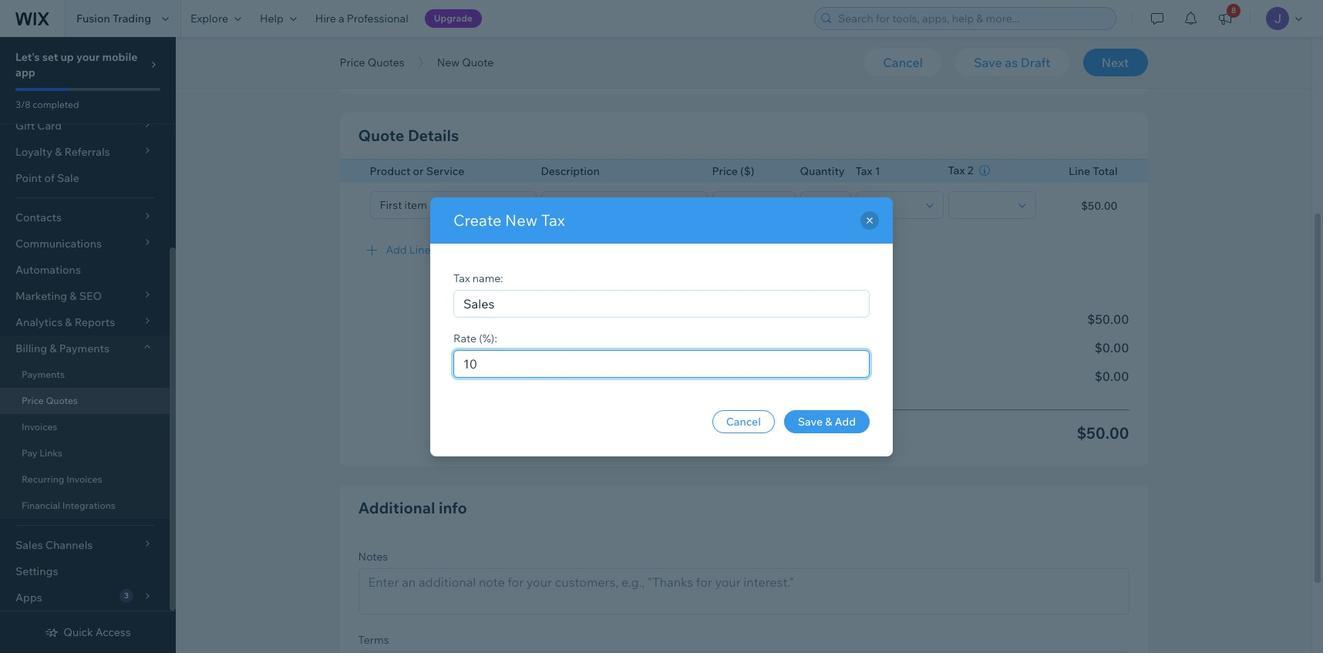 Task type: describe. For each thing, give the bounding box(es) containing it.
next
[[1102, 55, 1129, 70]]

details
[[408, 126, 459, 145]]

price ($)
[[712, 164, 755, 178]]

payment
[[556, 29, 600, 43]]

1 vertical spatial price
[[712, 164, 738, 178]]

of
[[44, 171, 55, 185]]

8
[[1232, 5, 1236, 15]]

1 vertical spatial payments
[[22, 369, 65, 380]]

tax right new
[[541, 210, 565, 229]]

payments link
[[0, 362, 170, 388]]

or
[[413, 164, 424, 178]]

taxes
[[753, 369, 786, 384]]

1
[[875, 164, 880, 178]]

create new tax
[[453, 210, 565, 229]]

item
[[433, 243, 456, 256]]

tax 2
[[948, 163, 974, 177]]

save & add
[[798, 415, 856, 428]]

save as draft button
[[955, 49, 1069, 76]]

cancel for save & add
[[726, 415, 761, 428]]

3/8
[[15, 99, 31, 110]]

Expiry Date field
[[382, 49, 532, 75]]

discount
[[753, 340, 805, 356]]

expiry
[[358, 29, 389, 43]]

links
[[39, 447, 62, 459]]

notes
[[358, 549, 388, 563]]

$50.00 for total price:
[[1077, 423, 1129, 443]]

cancel button for save & add
[[712, 410, 775, 433]]

explore
[[190, 12, 228, 25]]

help button
[[251, 0, 306, 37]]

fusion
[[76, 12, 110, 25]]

set
[[42, 50, 58, 64]]

add line item button
[[340, 231, 1148, 268]]

subtotal
[[753, 312, 803, 327]]

cancel for save as draft
[[883, 55, 923, 70]]

total price:
[[753, 423, 835, 443]]

price for price quotes link
[[22, 395, 44, 406]]

$50.00 for subtotal
[[1088, 312, 1129, 327]]

your
[[76, 50, 100, 64]]

0 vertical spatial $50.00
[[1081, 199, 1118, 212]]

financial integrations
[[22, 500, 116, 511]]

save as draft
[[974, 55, 1051, 70]]

add line item
[[386, 243, 456, 256]]

product
[[370, 164, 411, 178]]

sale
[[57, 171, 79, 185]]

pay links link
[[0, 440, 170, 467]]

point of sale
[[15, 171, 79, 185]]

Search for tools, apps, help & more... field
[[834, 8, 1111, 29]]

billing & payments button
[[0, 335, 170, 362]]

1 horizontal spatial total
[[1093, 164, 1118, 178]]

price quotes for price quotes link
[[22, 395, 78, 406]]

sidebar element
[[0, 0, 176, 653]]

let's set up your mobile app
[[15, 50, 138, 79]]

point of sale link
[[0, 165, 170, 191]]

pay links
[[22, 447, 62, 459]]

product or service
[[370, 164, 464, 178]]

Notes text field
[[359, 569, 1129, 613]]

Enter a description field
[[546, 192, 702, 218]]

invoices link
[[0, 414, 170, 440]]

payments inside popup button
[[59, 342, 109, 356]]

1 horizontal spatial add
[[835, 415, 856, 428]]

hire a professional link
[[306, 0, 418, 37]]

price:
[[793, 423, 835, 443]]

service
[[426, 164, 464, 178]]

tax 1
[[856, 164, 880, 178]]

trading
[[113, 12, 151, 25]]

pay
[[22, 447, 37, 459]]

Tax name: field
[[459, 290, 865, 317]]

price quotes button
[[332, 51, 412, 74]]

& for save
[[825, 415, 832, 428]]

completed
[[33, 99, 79, 110]]

save & add button
[[784, 410, 870, 433]]

professional
[[347, 12, 408, 25]]

settings
[[15, 565, 58, 578]]

price for price quotes button
[[340, 56, 365, 69]]

hire
[[315, 12, 336, 25]]

expiry date
[[358, 29, 416, 43]]

automations link
[[0, 257, 170, 283]]



Task type: vqa. For each thing, say whether or not it's contained in the screenshot.
the middle heading
no



Task type: locate. For each thing, give the bounding box(es) containing it.
1 vertical spatial $50.00
[[1088, 312, 1129, 327]]

1 vertical spatial terms
[[358, 633, 389, 647]]

price down billing
[[22, 395, 44, 406]]

0 horizontal spatial save
[[798, 415, 823, 428]]

1 horizontal spatial terms
[[603, 29, 634, 43]]

automations
[[15, 263, 81, 277]]

up
[[61, 50, 74, 64]]

quick access
[[63, 625, 131, 639]]

save for save as draft
[[974, 55, 1002, 70]]

0 vertical spatial $0.00
[[1095, 340, 1129, 356]]

create
[[453, 210, 502, 229]]

quote
[[358, 126, 404, 145]]

line inside button
[[409, 243, 431, 256]]

price quotes inside sidebar element
[[22, 395, 78, 406]]

($)
[[740, 164, 755, 178]]

0 horizontal spatial line
[[409, 243, 431, 256]]

$50.00
[[1081, 199, 1118, 212], [1088, 312, 1129, 327], [1077, 423, 1129, 443]]

billing & payments
[[15, 342, 109, 356]]

price quotes down payments link
[[22, 395, 78, 406]]

a
[[339, 12, 344, 25]]

0 vertical spatial cancel button
[[865, 49, 942, 76]]

2 vertical spatial $50.00
[[1077, 423, 1129, 443]]

quotes for price quotes button
[[368, 56, 405, 69]]

hire a professional
[[315, 12, 408, 25]]

additional
[[358, 498, 435, 517]]

date
[[392, 29, 416, 43]]

0 horizontal spatial add
[[386, 243, 407, 256]]

line
[[1069, 164, 1091, 178], [409, 243, 431, 256]]

next button
[[1083, 49, 1148, 76]]

1 vertical spatial quotes
[[46, 395, 78, 406]]

quotes
[[368, 56, 405, 69], [46, 395, 78, 406]]

point
[[15, 171, 42, 185]]

draft
[[1021, 55, 1051, 70]]

rate
[[453, 331, 477, 345]]

terms
[[603, 29, 634, 43], [358, 633, 389, 647]]

cancel
[[883, 55, 923, 70], [726, 415, 761, 428]]

save for save & add
[[798, 415, 823, 428]]

3/8 completed
[[15, 99, 79, 110]]

0 vertical spatial total
[[1093, 164, 1118, 178]]

1 horizontal spatial &
[[825, 415, 832, 428]]

quotes down expiry date
[[368, 56, 405, 69]]

None text field
[[718, 192, 790, 218]]

0 horizontal spatial &
[[50, 342, 57, 356]]

financial integrations link
[[0, 493, 170, 519]]

1 vertical spatial price quotes
[[22, 395, 78, 406]]

1 horizontal spatial cancel
[[883, 55, 923, 70]]

0 horizontal spatial cancel button
[[712, 410, 775, 433]]

2 vertical spatial price
[[22, 395, 44, 406]]

upgrade button
[[425, 9, 482, 28]]

Enter item here field
[[375, 192, 514, 218]]

quotes inside sidebar element
[[46, 395, 78, 406]]

upgrade
[[434, 12, 473, 24]]

payments up payments link
[[59, 342, 109, 356]]

$0.00
[[1095, 340, 1129, 356], [1095, 369, 1129, 384]]

invoices down "pay links" link
[[66, 474, 102, 485]]

price quotes
[[340, 56, 405, 69], [22, 395, 78, 406]]

price quotes down expiry
[[340, 56, 405, 69]]

total
[[1093, 164, 1118, 178], [753, 423, 789, 443]]

1 horizontal spatial line
[[1069, 164, 1091, 178]]

1 vertical spatial total
[[753, 423, 789, 443]]

tax left the 1
[[856, 164, 873, 178]]

add left item
[[386, 243, 407, 256]]

info
[[439, 498, 467, 517]]

1 horizontal spatial invoices
[[66, 474, 102, 485]]

0 vertical spatial price quotes
[[340, 56, 405, 69]]

0 horizontal spatial cancel
[[726, 415, 761, 428]]

0 horizontal spatial invoices
[[22, 421, 57, 433]]

quotes inside button
[[368, 56, 405, 69]]

%
[[815, 340, 825, 356]]

1 vertical spatial add
[[835, 415, 856, 428]]

payments
[[59, 342, 109, 356], [22, 369, 65, 380]]

1 vertical spatial cancel button
[[712, 410, 775, 433]]

1 $0.00 from the top
[[1095, 340, 1129, 356]]

0 vertical spatial line
[[1069, 164, 1091, 178]]

(%):
[[479, 331, 497, 345]]

payment terms
[[556, 29, 634, 43]]

quick access button
[[45, 625, 131, 639]]

tax
[[948, 163, 965, 177], [856, 164, 873, 178], [541, 210, 565, 229], [453, 271, 470, 285]]

0 vertical spatial terms
[[603, 29, 634, 43]]

rate (%):
[[453, 331, 497, 345]]

additional info
[[358, 498, 467, 517]]

0 horizontal spatial terms
[[358, 633, 389, 647]]

1 horizontal spatial price quotes
[[340, 56, 405, 69]]

quick
[[63, 625, 93, 639]]

app
[[15, 66, 35, 79]]

1 vertical spatial $0.00
[[1095, 369, 1129, 384]]

help
[[260, 12, 284, 25]]

price left ($) on the top of page
[[712, 164, 738, 178]]

1 vertical spatial save
[[798, 415, 823, 428]]

access
[[95, 625, 131, 639]]

add
[[386, 243, 407, 256], [835, 415, 856, 428]]

payments down billing
[[22, 369, 65, 380]]

price down expiry
[[340, 56, 365, 69]]

& inside popup button
[[50, 342, 57, 356]]

0 vertical spatial &
[[50, 342, 57, 356]]

1 vertical spatial cancel
[[726, 415, 761, 428]]

& for billing
[[50, 342, 57, 356]]

cancel button for save as draft
[[865, 49, 942, 76]]

invoices up "pay links"
[[22, 421, 57, 433]]

tax name:
[[453, 271, 503, 285]]

recurring invoices
[[22, 474, 102, 485]]

0 vertical spatial cancel
[[883, 55, 923, 70]]

None field
[[861, 192, 921, 218], [954, 192, 1014, 218], [861, 192, 921, 218], [954, 192, 1014, 218]]

as
[[1005, 55, 1018, 70]]

settings link
[[0, 558, 170, 585]]

tax for tax name:
[[453, 271, 470, 285]]

0 horizontal spatial price quotes
[[22, 395, 78, 406]]

quotes for price quotes link
[[46, 395, 78, 406]]

line total
[[1069, 164, 1118, 178]]

0 vertical spatial payments
[[59, 342, 109, 356]]

price
[[340, 56, 365, 69], [712, 164, 738, 178], [22, 395, 44, 406]]

None number field
[[825, 335, 854, 361]]

0 vertical spatial invoices
[[22, 421, 57, 433]]

0 horizontal spatial total
[[753, 423, 789, 443]]

quote details
[[358, 126, 459, 145]]

tax left name:
[[453, 271, 470, 285]]

1 horizontal spatial cancel button
[[865, 49, 942, 76]]

2 $0.00 from the top
[[1095, 369, 1129, 384]]

price inside sidebar element
[[22, 395, 44, 406]]

0 vertical spatial save
[[974, 55, 1002, 70]]

price quotes for price quotes button
[[340, 56, 405, 69]]

new
[[505, 210, 538, 229]]

0 vertical spatial price
[[340, 56, 365, 69]]

1 vertical spatial line
[[409, 243, 431, 256]]

0 horizontal spatial price
[[22, 395, 44, 406]]

description
[[541, 164, 600, 178]]

0 vertical spatial add
[[386, 243, 407, 256]]

1 vertical spatial &
[[825, 415, 832, 428]]

fusion trading
[[76, 12, 151, 25]]

tax for tax 1
[[856, 164, 873, 178]]

2 horizontal spatial price
[[712, 164, 738, 178]]

recurring invoices link
[[0, 467, 170, 493]]

quotes down payments link
[[46, 395, 78, 406]]

1 horizontal spatial save
[[974, 55, 1002, 70]]

1 horizontal spatial quotes
[[368, 56, 405, 69]]

financial
[[22, 500, 60, 511]]

Rate (%): number field
[[459, 351, 865, 377]]

tax left '2'
[[948, 163, 965, 177]]

&
[[50, 342, 57, 356], [825, 415, 832, 428]]

tax for tax 2
[[948, 163, 965, 177]]

integrations
[[62, 500, 116, 511]]

let's
[[15, 50, 40, 64]]

2
[[968, 163, 974, 177]]

save
[[974, 55, 1002, 70], [798, 415, 823, 428]]

mobile
[[102, 50, 138, 64]]

add right price:
[[835, 415, 856, 428]]

0 horizontal spatial quotes
[[46, 395, 78, 406]]

8 button
[[1208, 0, 1242, 37]]

0 vertical spatial quotes
[[368, 56, 405, 69]]

invoices
[[22, 421, 57, 433], [66, 474, 102, 485]]

price quotes inside button
[[340, 56, 405, 69]]

name:
[[473, 271, 503, 285]]

& inside button
[[825, 415, 832, 428]]

price quotes link
[[0, 388, 170, 414]]

1 horizontal spatial price
[[340, 56, 365, 69]]

None text field
[[806, 192, 846, 218]]

1 vertical spatial invoices
[[66, 474, 102, 485]]

price inside button
[[340, 56, 365, 69]]

quantity
[[800, 164, 845, 178]]



